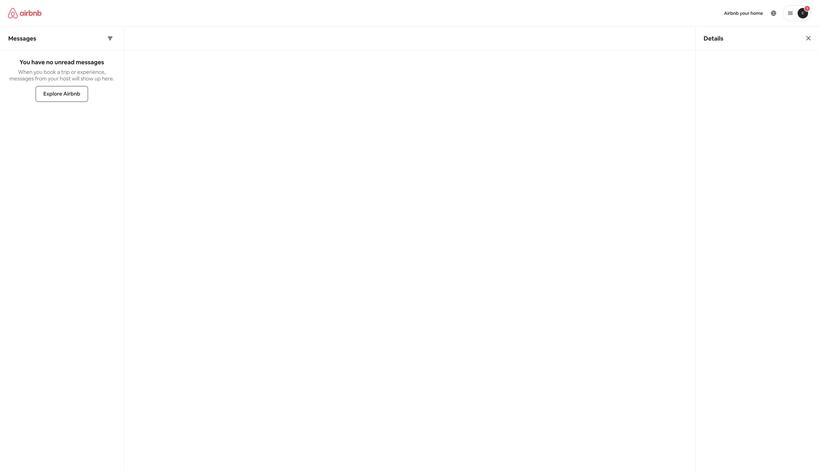 Task type: describe. For each thing, give the bounding box(es) containing it.
book
[[44, 69, 56, 76]]

you
[[20, 58, 30, 66]]

home
[[751, 10, 763, 16]]

will
[[72, 75, 79, 82]]

unread
[[55, 58, 75, 66]]

airbnb your home
[[724, 10, 763, 16]]

airbnb your home link
[[720, 6, 767, 20]]

your inside profile element
[[740, 10, 750, 16]]

explore
[[43, 90, 62, 97]]

profile element
[[417, 0, 811, 26]]

or
[[71, 69, 76, 76]]

have
[[31, 58, 45, 66]]

here.
[[102, 75, 114, 82]]

no
[[46, 58, 53, 66]]

messaging page main contents element
[[0, 26, 819, 471]]

airbnb inside profile element
[[724, 10, 739, 16]]

details
[[704, 34, 724, 42]]

0 vertical spatial messages
[[76, 58, 104, 66]]

you have no unread messages when you book a trip or experience, messages from your host will show up here.
[[10, 58, 114, 82]]



Task type: locate. For each thing, give the bounding box(es) containing it.
messages
[[76, 58, 104, 66], [10, 75, 34, 82]]

trip
[[61, 69, 70, 76]]

your left host
[[48, 75, 59, 82]]

up
[[95, 75, 101, 82]]

1 horizontal spatial messages
[[76, 58, 104, 66]]

0 horizontal spatial airbnb
[[63, 90, 80, 97]]

explore airbnb
[[43, 90, 80, 97]]

your left home
[[740, 10, 750, 16]]

0 vertical spatial airbnb
[[724, 10, 739, 16]]

1 vertical spatial airbnb
[[63, 90, 80, 97]]

1 vertical spatial messages
[[10, 75, 34, 82]]

a
[[57, 69, 60, 76]]

0 vertical spatial your
[[740, 10, 750, 16]]

1 button
[[783, 5, 811, 21]]

airbnb inside "link"
[[63, 90, 80, 97]]

when
[[18, 69, 32, 76]]

messages up experience,
[[76, 58, 104, 66]]

airbnb down will
[[63, 90, 80, 97]]

1 horizontal spatial airbnb
[[724, 10, 739, 16]]

messages
[[8, 34, 36, 42]]

1
[[807, 6, 808, 11]]

1 horizontal spatial your
[[740, 10, 750, 16]]

you
[[34, 69, 42, 76]]

your
[[740, 10, 750, 16], [48, 75, 59, 82]]

airbnb
[[724, 10, 739, 16], [63, 90, 80, 97]]

filter conversations. current filter: all conversations image
[[108, 36, 113, 41]]

0 horizontal spatial your
[[48, 75, 59, 82]]

host
[[60, 75, 71, 82]]

show
[[81, 75, 93, 82]]

0 horizontal spatial messages
[[10, 75, 34, 82]]

airbnb left home
[[724, 10, 739, 16]]

messages down you
[[10, 75, 34, 82]]

explore airbnb link
[[35, 86, 88, 102]]

1 vertical spatial your
[[48, 75, 59, 82]]

experience,
[[77, 69, 106, 76]]

your inside you have no unread messages when you book a trip or experience, messages from your host will show up here.
[[48, 75, 59, 82]]

from
[[35, 75, 47, 82]]



